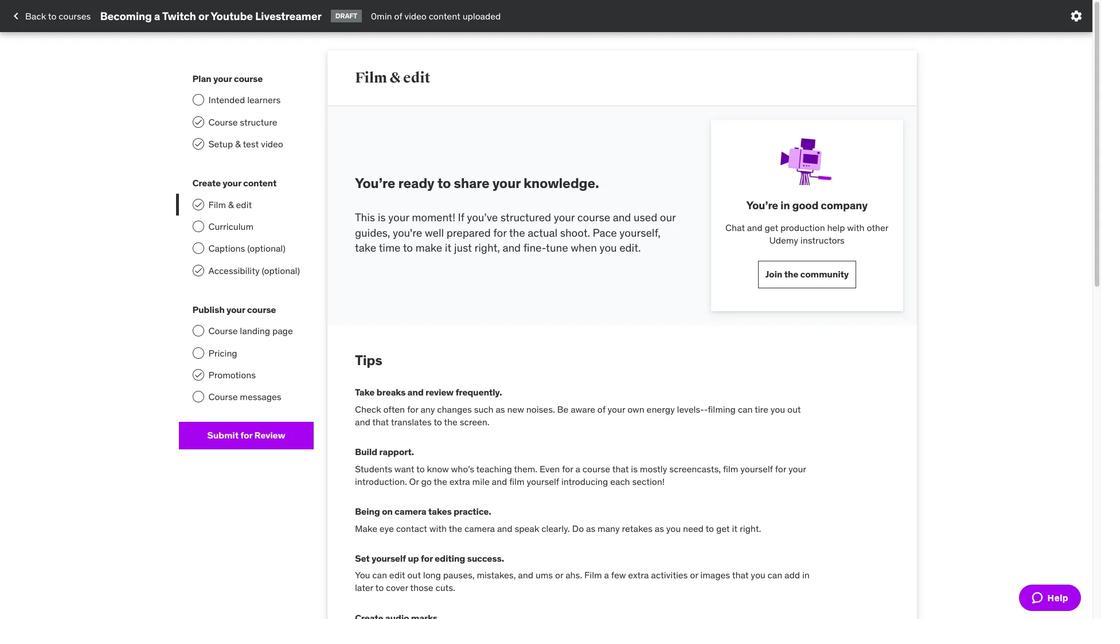 Task type: locate. For each thing, give the bounding box(es) containing it.
incomplete image down incomplete image
[[192, 243, 204, 254]]

publish
[[192, 304, 225, 316]]

1 vertical spatial film
[[208, 199, 226, 210]]

1 vertical spatial course
[[208, 325, 238, 337]]

to down 'you're'
[[403, 241, 413, 255]]

completed element up incomplete image
[[192, 199, 204, 210]]

3 completed image from the top
[[194, 371, 203, 380]]

1 vertical spatial you're
[[746, 198, 778, 212]]

the down structured
[[509, 226, 525, 240]]

2 vertical spatial completed image
[[194, 371, 203, 380]]

1 horizontal spatial you're
[[746, 198, 778, 212]]

incomplete image left the course messages on the left of page
[[192, 391, 204, 403]]

completed image inside course structure link
[[194, 117, 203, 127]]

you down pace
[[600, 241, 617, 255]]

3 incomplete image from the top
[[192, 325, 204, 337]]

changes
[[437, 404, 472, 415]]

that down check
[[372, 416, 389, 428]]

a up introducing
[[576, 463, 580, 475]]

the inside this is your moment! if you've structured your course and used our guides, you're well prepared for the actual shoot. pace yourself, take time to make it just right, and fine-tune when you edit.
[[509, 226, 525, 240]]

incomplete image inside course messages link
[[192, 391, 204, 403]]

introducing
[[561, 476, 608, 487]]

completed image down the plan
[[194, 117, 203, 127]]

you right tire
[[771, 404, 785, 415]]

1 vertical spatial it
[[732, 523, 738, 534]]

1 vertical spatial a
[[576, 463, 580, 475]]

the inside take breaks and review frequently. check often for any changes such as new noises. be aware of your own energy levels--filming can tire you out and that translates to the screen.
[[444, 416, 458, 428]]

1 horizontal spatial video
[[404, 10, 427, 22]]

rapport.
[[379, 446, 414, 458]]

yourself,
[[620, 226, 661, 240]]

is inside the build rapport. students want to know who's teaching them. even for a course that is mostly screencasts, film yourself for your introduction. or go the extra mile and film yourself introducing each section!
[[631, 463, 638, 475]]

incomplete image
[[192, 94, 204, 106], [192, 243, 204, 254], [192, 325, 204, 337], [192, 347, 204, 359], [192, 391, 204, 403]]

3 completed element from the top
[[192, 199, 204, 210]]

1 vertical spatial get
[[716, 523, 730, 534]]

the down changes
[[444, 416, 458, 428]]

of right aware
[[598, 404, 606, 415]]

completed image
[[194, 200, 203, 209], [194, 266, 203, 275], [194, 371, 203, 380]]

out right tire
[[787, 404, 801, 415]]

0 horizontal spatial as
[[496, 404, 505, 415]]

& for the film & edit "link"
[[228, 199, 234, 210]]

incomplete image for captions (optional)
[[192, 243, 204, 254]]

course up pricing on the left
[[208, 325, 238, 337]]

0 horizontal spatial film & edit
[[208, 199, 252, 210]]

course messages
[[208, 391, 281, 403]]

completed image inside setup & test video link
[[194, 139, 203, 149]]

submit for review button
[[179, 422, 314, 450]]

1 vertical spatial is
[[631, 463, 638, 475]]

completed image for film
[[194, 200, 203, 209]]

0 horizontal spatial extra
[[449, 476, 470, 487]]

a left twitch
[[154, 9, 160, 23]]

0 horizontal spatial film
[[509, 476, 525, 487]]

course inside course messages link
[[208, 391, 238, 403]]

1 vertical spatial (optional)
[[262, 265, 300, 276]]

video right test
[[261, 138, 283, 150]]

camera up contact
[[395, 506, 426, 518]]

twitch
[[162, 9, 196, 23]]

course down promotions
[[208, 391, 238, 403]]

0 vertical spatial extra
[[449, 476, 470, 487]]

being on camera takes practice. make eye contact with the camera and speak clearly. do as many retakes as you need to get it right.
[[355, 506, 761, 534]]

completed element for course
[[192, 116, 204, 128]]

it left right. at the right bottom of the page
[[732, 523, 738, 534]]

and inside being on camera takes practice. make eye contact with the camera and speak clearly. do as many retakes as you need to get it right.
[[497, 523, 513, 534]]

promotions link
[[179, 364, 314, 386]]

being
[[355, 506, 380, 518]]

to inside being on camera takes practice. make eye contact with the camera and speak clearly. do as many retakes as you need to get it right.
[[706, 523, 714, 534]]

completed element
[[192, 116, 204, 128], [192, 138, 204, 150], [192, 199, 204, 210], [192, 265, 204, 276], [192, 369, 204, 381]]

can right the you
[[372, 570, 387, 581]]

0 vertical spatial course
[[208, 116, 238, 128]]

is right this
[[378, 211, 386, 224]]

just
[[454, 241, 472, 255]]

0 vertical spatial in
[[781, 198, 790, 212]]

0 horizontal spatial you're
[[355, 174, 395, 192]]

setup & test video
[[208, 138, 283, 150]]

1 horizontal spatial &
[[235, 138, 241, 150]]

0 horizontal spatial in
[[781, 198, 790, 212]]

1 incomplete image from the top
[[192, 94, 204, 106]]

incomplete image inside intended learners link
[[192, 94, 204, 106]]

completed element left setup
[[192, 138, 204, 150]]

that right images
[[732, 570, 749, 581]]

or left images
[[690, 570, 698, 581]]

curriculum link
[[179, 216, 314, 238]]

the
[[509, 226, 525, 240], [784, 268, 799, 280], [444, 416, 458, 428], [434, 476, 447, 487], [449, 523, 462, 534]]

2 completed image from the top
[[194, 139, 203, 149]]

2 vertical spatial &
[[228, 199, 234, 210]]

incomplete image inside "course landing page" link
[[192, 325, 204, 337]]

you left "add"
[[751, 570, 766, 581]]

extra down who's
[[449, 476, 470, 487]]

1 horizontal spatial film
[[723, 463, 738, 475]]

as
[[496, 404, 505, 415], [586, 523, 595, 534], [655, 523, 664, 534]]

to inside this is your moment! if you've structured your course and used our guides, you're well prepared for the actual shoot. pace yourself, take time to make it just right, and fine-tune when you edit.
[[403, 241, 413, 255]]

completed image left "accessibility"
[[194, 266, 203, 275]]

(optional) down captions (optional)
[[262, 265, 300, 276]]

2 horizontal spatial film
[[585, 570, 602, 581]]

ahs.
[[566, 570, 582, 581]]

3 course from the top
[[208, 391, 238, 403]]

1 horizontal spatial a
[[576, 463, 580, 475]]

0 vertical spatial (optional)
[[247, 243, 286, 254]]

0 vertical spatial it
[[445, 241, 451, 255]]

you're up udemy on the top
[[746, 198, 778, 212]]

completed image inside promotions link
[[194, 371, 203, 380]]

1 horizontal spatial film
[[355, 69, 387, 86]]

it
[[445, 241, 451, 255], [732, 523, 738, 534]]

completed element left "accessibility"
[[192, 265, 204, 276]]

1 horizontal spatial extra
[[628, 570, 649, 581]]

and inside chat and get production help with other udemy instructors
[[747, 222, 763, 233]]

with inside being on camera takes practice. make eye contact with the camera and speak clearly. do as many retakes as you need to get it right.
[[429, 523, 447, 534]]

5 completed element from the top
[[192, 369, 204, 381]]

1 completed element from the top
[[192, 116, 204, 128]]

or right twitch
[[198, 9, 209, 23]]

incomplete image down publish
[[192, 325, 204, 337]]

1 vertical spatial completed image
[[194, 266, 203, 275]]

a inside set yourself up for editing success. you can edit out long pauses, mistakes, and ums or ahs. film a few extra activities or images that you can add in later to cover those cuts.
[[604, 570, 609, 581]]

with right help
[[847, 222, 865, 233]]

& for setup & test video link
[[235, 138, 241, 150]]

1 horizontal spatial in
[[802, 570, 810, 581]]

setup
[[208, 138, 233, 150]]

completed element inside accessibility (optional) link
[[192, 265, 204, 276]]

levels-
[[677, 404, 704, 415]]

you're up this
[[355, 174, 395, 192]]

medium image
[[9, 9, 23, 23]]

and down 'teaching'
[[492, 476, 507, 487]]

0 horizontal spatial that
[[372, 416, 389, 428]]

mistakes,
[[477, 570, 516, 581]]

completed element left promotions
[[192, 369, 204, 381]]

0 horizontal spatial camera
[[395, 506, 426, 518]]

2 vertical spatial edit
[[389, 570, 405, 581]]

film down them.
[[509, 476, 525, 487]]

course settings image
[[1070, 9, 1083, 23]]

incomplete image down the plan
[[192, 94, 204, 106]]

to right back
[[48, 10, 56, 22]]

(optional) for captions (optional)
[[247, 243, 286, 254]]

to up go
[[416, 463, 425, 475]]

course inside this is your moment! if you've structured your course and used our guides, you're well prepared for the actual shoot. pace yourself, take time to make it just right, and fine-tune when you edit.
[[577, 211, 610, 224]]

film inside set yourself up for editing success. you can edit out long pauses, mistakes, and ums or ahs. film a few extra activities or images that you can add in later to cover those cuts.
[[585, 570, 602, 581]]

activities
[[651, 570, 688, 581]]

screen.
[[460, 416, 490, 428]]

it inside being on camera takes practice. make eye contact with the camera and speak clearly. do as many retakes as you need to get it right.
[[732, 523, 738, 534]]

as left new
[[496, 404, 505, 415]]

course for course structure
[[208, 116, 238, 128]]

1 vertical spatial extra
[[628, 570, 649, 581]]

and
[[613, 211, 631, 224], [747, 222, 763, 233], [503, 241, 521, 255], [408, 387, 424, 398], [355, 416, 370, 428], [492, 476, 507, 487], [497, 523, 513, 534], [518, 570, 533, 581]]

1 completed image from the top
[[194, 117, 203, 127]]

2 completed element from the top
[[192, 138, 204, 150]]

(optional) up accessibility (optional)
[[247, 243, 286, 254]]

get up udemy on the top
[[765, 222, 778, 233]]

get left right. at the right bottom of the page
[[716, 523, 730, 534]]

to right need
[[706, 523, 714, 534]]

2 completed image from the top
[[194, 266, 203, 275]]

(optional)
[[247, 243, 286, 254], [262, 265, 300, 276]]

to down any
[[434, 416, 442, 428]]

0 horizontal spatial with
[[429, 523, 447, 534]]

0 vertical spatial that
[[372, 416, 389, 428]]

course
[[234, 73, 263, 84], [577, 211, 610, 224], [247, 304, 276, 316], [583, 463, 610, 475]]

or
[[198, 9, 209, 23], [555, 570, 563, 581], [690, 570, 698, 581]]

for inside take breaks and review frequently. check often for any changes such as new noises. be aware of your own energy levels--filming can tire you out and that translates to the screen.
[[407, 404, 418, 415]]

take breaks and review frequently. check often for any changes such as new noises. be aware of your own energy levels--filming can tire you out and that translates to the screen.
[[355, 387, 801, 428]]

0 vertical spatial content
[[429, 10, 460, 22]]

that up each
[[612, 463, 629, 475]]

0 horizontal spatial a
[[154, 9, 160, 23]]

can inside take breaks and review frequently. check often for any changes such as new noises. be aware of your own energy levels--filming can tire you out and that translates to the screen.
[[738, 404, 753, 415]]

when
[[571, 241, 597, 255]]

and up any
[[408, 387, 424, 398]]

screencasts,
[[669, 463, 721, 475]]

you inside this is your moment! if you've structured your course and used our guides, you're well prepared for the actual shoot. pace yourself, take time to make it just right, and fine-tune when you edit.
[[600, 241, 617, 255]]

course up pace
[[577, 211, 610, 224]]

you're for you're in good company
[[746, 198, 778, 212]]

setup & test video link
[[179, 133, 314, 155]]

as right retakes on the bottom of page
[[655, 523, 664, 534]]

camera down practice.
[[465, 523, 495, 534]]

2 horizontal spatial yourself
[[741, 463, 773, 475]]

course inside "course landing page" link
[[208, 325, 238, 337]]

and left speak
[[497, 523, 513, 534]]

1 vertical spatial edit
[[236, 199, 252, 210]]

you
[[600, 241, 617, 255], [771, 404, 785, 415], [666, 523, 681, 534], [751, 570, 766, 581]]

1 vertical spatial in
[[802, 570, 810, 581]]

1 vertical spatial of
[[598, 404, 606, 415]]

1 horizontal spatial with
[[847, 222, 865, 233]]

completed image
[[194, 117, 203, 127], [194, 139, 203, 149]]

instructors
[[801, 235, 845, 246]]

0 horizontal spatial yourself
[[372, 553, 406, 564]]

yourself
[[741, 463, 773, 475], [527, 476, 559, 487], [372, 553, 406, 564]]

fine-
[[523, 241, 546, 255]]

can left tire
[[738, 404, 753, 415]]

you left need
[[666, 523, 681, 534]]

completed element inside setup & test video link
[[192, 138, 204, 150]]

extra inside the build rapport. students want to know who's teaching them. even for a course that is mostly screencasts, film yourself for your introduction. or go the extra mile and film yourself introducing each section!
[[449, 476, 470, 487]]

you're
[[355, 174, 395, 192], [746, 198, 778, 212]]

0 horizontal spatial film
[[208, 199, 226, 210]]

0 vertical spatial get
[[765, 222, 778, 233]]

make
[[355, 523, 377, 534]]

and up pace
[[613, 211, 631, 224]]

film
[[723, 463, 738, 475], [509, 476, 525, 487]]

0 vertical spatial film & edit
[[355, 69, 430, 86]]

completed element for setup
[[192, 138, 204, 150]]

0 vertical spatial film
[[723, 463, 738, 475]]

completed image inside accessibility (optional) link
[[194, 266, 203, 275]]

extra inside set yourself up for editing success. you can edit out long pauses, mistakes, and ums or ahs. film a few extra activities or images that you can add in later to cover those cuts.
[[628, 570, 649, 581]]

0 horizontal spatial of
[[394, 10, 402, 22]]

get
[[765, 222, 778, 233], [716, 523, 730, 534]]

course up introducing
[[583, 463, 610, 475]]

0 horizontal spatial content
[[243, 177, 277, 189]]

to right later
[[375, 582, 384, 594]]

well
[[425, 226, 444, 240]]

you inside being on camera takes practice. make eye contact with the camera and speak clearly. do as many retakes as you need to get it right.
[[666, 523, 681, 534]]

in right "add"
[[802, 570, 810, 581]]

want
[[395, 463, 414, 475]]

get inside chat and get production help with other udemy instructors
[[765, 222, 778, 233]]

film right screencasts,
[[723, 463, 738, 475]]

1 vertical spatial &
[[235, 138, 241, 150]]

the inside being on camera takes practice. make eye contact with the camera and speak clearly. do as many retakes as you need to get it right.
[[449, 523, 462, 534]]

and left ums in the bottom of the page
[[518, 570, 533, 581]]

livestreamer
[[255, 9, 322, 23]]

2 vertical spatial course
[[208, 391, 238, 403]]

frequently.
[[456, 387, 502, 398]]

create
[[192, 177, 221, 189]]

or left ahs.
[[555, 570, 563, 581]]

1 horizontal spatial of
[[598, 404, 606, 415]]

1 horizontal spatial get
[[765, 222, 778, 233]]

0 vertical spatial a
[[154, 9, 160, 23]]

time
[[379, 241, 401, 255]]

out up those
[[407, 570, 421, 581]]

completed image up incomplete image
[[194, 200, 203, 209]]

it inside this is your moment! if you've structured your course and used our guides, you're well prepared for the actual shoot. pace yourself, take time to make it just right, and fine-tune when you edit.
[[445, 241, 451, 255]]

completed image left setup
[[194, 139, 203, 149]]

join the community link
[[758, 261, 856, 288]]

1 vertical spatial with
[[429, 523, 447, 534]]

0 vertical spatial you're
[[355, 174, 395, 192]]

0 horizontal spatial it
[[445, 241, 451, 255]]

1 horizontal spatial out
[[787, 404, 801, 415]]

course up intended learners link
[[234, 73, 263, 84]]

2 horizontal spatial or
[[690, 570, 698, 581]]

incomplete image inside pricing link
[[192, 347, 204, 359]]

as right do
[[586, 523, 595, 534]]

the right join
[[784, 268, 799, 280]]

plan your course
[[192, 73, 263, 84]]

such
[[474, 404, 494, 415]]

publish your course
[[192, 304, 276, 316]]

can left "add"
[[768, 570, 782, 581]]

moment!
[[412, 211, 455, 224]]

2 vertical spatial film
[[585, 570, 602, 581]]

you inside set yourself up for editing success. you can edit out long pauses, mistakes, and ums or ahs. film a few extra activities or images that you can add in later to cover those cuts.
[[751, 570, 766, 581]]

and right "chat"
[[747, 222, 763, 233]]

1 completed image from the top
[[194, 200, 203, 209]]

&
[[390, 69, 401, 86], [235, 138, 241, 150], [228, 199, 234, 210]]

1 vertical spatial completed image
[[194, 139, 203, 149]]

0 vertical spatial out
[[787, 404, 801, 415]]

content left uploaded
[[429, 10, 460, 22]]

(optional) inside 'link'
[[247, 243, 286, 254]]

0 vertical spatial completed image
[[194, 117, 203, 127]]

2 vertical spatial a
[[604, 570, 609, 581]]

uploaded
[[463, 10, 501, 22]]

2 horizontal spatial a
[[604, 570, 609, 581]]

review
[[254, 430, 285, 441]]

video right "0min"
[[404, 10, 427, 22]]

a left "few"
[[604, 570, 609, 581]]

on
[[382, 506, 393, 518]]

1 course from the top
[[208, 116, 238, 128]]

completed element inside course structure link
[[192, 116, 204, 128]]

you inside take breaks and review frequently. check often for any changes such as new noises. be aware of your own energy levels--filming can tire you out and that translates to the screen.
[[771, 404, 785, 415]]

1 horizontal spatial film & edit
[[355, 69, 430, 86]]

out inside set yourself up for editing success. you can edit out long pauses, mistakes, and ums or ahs. film a few extra activities or images that you can add in later to cover those cuts.
[[407, 570, 421, 581]]

you're
[[393, 226, 422, 240]]

completed image left promotions
[[194, 371, 203, 380]]

our
[[660, 211, 676, 224]]

out
[[787, 404, 801, 415], [407, 570, 421, 581]]

1 horizontal spatial it
[[732, 523, 738, 534]]

actual
[[528, 226, 558, 240]]

0 horizontal spatial is
[[378, 211, 386, 224]]

the down know
[[434, 476, 447, 487]]

& inside "link"
[[228, 199, 234, 210]]

1 vertical spatial that
[[612, 463, 629, 475]]

is up section!
[[631, 463, 638, 475]]

completed element for accessibility
[[192, 265, 204, 276]]

1 horizontal spatial that
[[612, 463, 629, 475]]

completed image inside the film & edit "link"
[[194, 200, 203, 209]]

1 horizontal spatial can
[[738, 404, 753, 415]]

students
[[355, 463, 392, 475]]

0 vertical spatial completed image
[[194, 200, 203, 209]]

guides,
[[355, 226, 390, 240]]

0 horizontal spatial can
[[372, 570, 387, 581]]

0 horizontal spatial video
[[261, 138, 283, 150]]

course up setup
[[208, 116, 238, 128]]

content up the film & edit "link"
[[243, 177, 277, 189]]

and inside the build rapport. students want to know who's teaching them. even for a course that is mostly screencasts, film yourself for your introduction. or go the extra mile and film yourself introducing each section!
[[492, 476, 507, 487]]

0 vertical spatial with
[[847, 222, 865, 233]]

good
[[792, 198, 819, 212]]

plan
[[192, 73, 211, 84]]

your
[[213, 73, 232, 84], [492, 174, 521, 192], [223, 177, 241, 189], [388, 211, 409, 224], [554, 211, 575, 224], [227, 304, 245, 316], [608, 404, 625, 415], [789, 463, 806, 475]]

2 horizontal spatial that
[[732, 570, 749, 581]]

in left 'good'
[[781, 198, 790, 212]]

with down takes
[[429, 523, 447, 534]]

you're in good company
[[746, 198, 868, 212]]

0 vertical spatial yourself
[[741, 463, 773, 475]]

be
[[557, 404, 569, 415]]

the down takes
[[449, 523, 462, 534]]

1 horizontal spatial yourself
[[527, 476, 559, 487]]

speak
[[515, 523, 539, 534]]

completed image for course structure
[[194, 117, 203, 127]]

video
[[404, 10, 427, 22], [261, 138, 283, 150]]

2 vertical spatial yourself
[[372, 553, 406, 564]]

incomplete image inside captions (optional) 'link'
[[192, 243, 204, 254]]

film inside "link"
[[208, 199, 226, 210]]

4 incomplete image from the top
[[192, 347, 204, 359]]

1 vertical spatial video
[[261, 138, 283, 150]]

in
[[781, 198, 790, 212], [802, 570, 810, 581]]

4 completed element from the top
[[192, 265, 204, 276]]

promotions
[[208, 369, 256, 381]]

extra right "few"
[[628, 570, 649, 581]]

2 vertical spatial that
[[732, 570, 749, 581]]

captions (optional)
[[208, 243, 286, 254]]

pricing link
[[179, 342, 314, 364]]

incomplete image left pricing on the left
[[192, 347, 204, 359]]

completed element down the plan
[[192, 116, 204, 128]]

0 vertical spatial is
[[378, 211, 386, 224]]

2 incomplete image from the top
[[192, 243, 204, 254]]

it left just
[[445, 241, 451, 255]]

0 horizontal spatial &
[[228, 199, 234, 210]]

5 incomplete image from the top
[[192, 391, 204, 403]]

film
[[355, 69, 387, 86], [208, 199, 226, 210], [585, 570, 602, 581]]

2 course from the top
[[208, 325, 238, 337]]

completed element inside the film & edit "link"
[[192, 199, 204, 210]]

to inside take breaks and review frequently. check often for any changes such as new noises. be aware of your own energy levels--filming can tire you out and that translates to the screen.
[[434, 416, 442, 428]]

out inside take breaks and review frequently. check often for any changes such as new noises. be aware of your own energy levels--filming can tire you out and that translates to the screen.
[[787, 404, 801, 415]]

is
[[378, 211, 386, 224], [631, 463, 638, 475]]

1 horizontal spatial is
[[631, 463, 638, 475]]

for inside this is your moment! if you've structured your course and used our guides, you're well prepared for the actual shoot. pace yourself, take time to make it just right, and fine-tune when you edit.
[[493, 226, 507, 240]]

course inside course structure link
[[208, 116, 238, 128]]

1 vertical spatial film & edit
[[208, 199, 252, 210]]

test
[[243, 138, 259, 150]]

of right "0min"
[[394, 10, 402, 22]]



Task type: vqa. For each thing, say whether or not it's contained in the screenshot.
that inside Build rapport. Students want to know who's teaching them. Even for a course that is mostly screencasts, film yourself for your introduction. Or go the extra mile and film yourself introducing each section!
yes



Task type: describe. For each thing, give the bounding box(es) containing it.
1 horizontal spatial content
[[429, 10, 460, 22]]

even
[[540, 463, 560, 475]]

need
[[683, 523, 704, 534]]

many
[[598, 523, 620, 534]]

tire
[[755, 404, 768, 415]]

incomplete image for course messages
[[192, 391, 204, 403]]

to inside set yourself up for editing success. you can edit out long pauses, mistakes, and ums or ahs. film a few extra activities or images that you can add in later to cover those cuts.
[[375, 582, 384, 594]]

completed element for film
[[192, 199, 204, 210]]

learners
[[247, 94, 281, 106]]

course for course messages
[[208, 391, 238, 403]]

0 vertical spatial of
[[394, 10, 402, 22]]

incomplete image for pricing
[[192, 347, 204, 359]]

1 vertical spatial film
[[509, 476, 525, 487]]

to left the share
[[437, 174, 451, 192]]

accessibility (optional)
[[208, 265, 300, 276]]

that inside the build rapport. students want to know who's teaching them. even for a course that is mostly screencasts, film yourself for your introduction. or go the extra mile and film yourself introducing each section!
[[612, 463, 629, 475]]

that inside take breaks and review frequently. check often for any changes such as new noises. be aware of your own energy levels--filming can tire you out and that translates to the screen.
[[372, 416, 389, 428]]

to inside 'link'
[[48, 10, 56, 22]]

of inside take breaks and review frequently. check often for any changes such as new noises. be aware of your own energy levels--filming can tire you out and that translates to the screen.
[[598, 404, 606, 415]]

your inside the build rapport. students want to know who's teaching them. even for a course that is mostly screencasts, film yourself for your introduction. or go the extra mile and film yourself introducing each section!
[[789, 463, 806, 475]]

submit for review
[[207, 430, 285, 441]]

1 horizontal spatial or
[[555, 570, 563, 581]]

back
[[25, 10, 46, 22]]

in inside set yourself up for editing success. you can edit out long pauses, mistakes, and ums or ahs. film a few extra activities or images that you can add in later to cover those cuts.
[[802, 570, 810, 581]]

join the community
[[765, 268, 849, 280]]

knowledge.
[[524, 174, 599, 192]]

2 horizontal spatial can
[[768, 570, 782, 581]]

0 vertical spatial edit
[[403, 69, 430, 86]]

get inside being on camera takes practice. make eye contact with the camera and speak clearly. do as many retakes as you need to get it right.
[[716, 523, 730, 534]]

images
[[701, 570, 730, 581]]

cover
[[386, 582, 408, 594]]

and down check
[[355, 416, 370, 428]]

long
[[423, 570, 441, 581]]

accessibility
[[208, 265, 260, 276]]

energy
[[647, 404, 675, 415]]

incomplete image for intended learners
[[192, 94, 204, 106]]

own
[[628, 404, 645, 415]]

filming
[[708, 404, 736, 415]]

retakes
[[622, 523, 653, 534]]

messages
[[240, 391, 281, 403]]

community
[[800, 268, 849, 280]]

create your content
[[192, 177, 277, 189]]

pauses,
[[443, 570, 475, 581]]

the inside join the community link
[[784, 268, 799, 280]]

success.
[[467, 553, 504, 564]]

completed image for setup & test video
[[194, 139, 203, 149]]

1 horizontal spatial camera
[[465, 523, 495, 534]]

right.
[[740, 523, 761, 534]]

your inside take breaks and review frequently. check often for any changes such as new noises. be aware of your own energy levels--filming can tire you out and that translates to the screen.
[[608, 404, 625, 415]]

take
[[355, 387, 375, 398]]

course landing page link
[[179, 320, 314, 342]]

completed element inside promotions link
[[192, 369, 204, 381]]

is inside this is your moment! if you've structured your course and used our guides, you're well prepared for the actual shoot. pace yourself, take time to make it just right, and fine-tune when you edit.
[[378, 211, 386, 224]]

for inside set yourself up for editing success. you can edit out long pauses, mistakes, and ums or ahs. film a few extra activities or images that you can add in later to cover those cuts.
[[421, 553, 433, 564]]

you've
[[467, 211, 498, 224]]

add
[[785, 570, 800, 581]]

course for course landing page
[[208, 325, 238, 337]]

up
[[408, 553, 419, 564]]

the inside the build rapport. students want to know who's teaching them. even for a course that is mostly screencasts, film yourself for your introduction. or go the extra mile and film yourself introducing each section!
[[434, 476, 447, 487]]

make
[[416, 241, 442, 255]]

aware
[[571, 404, 595, 415]]

set yourself up for editing success. you can edit out long pauses, mistakes, and ums or ahs. film a few extra activities or images that you can add in later to cover those cuts.
[[355, 553, 810, 594]]

draft
[[335, 11, 357, 20]]

film & edit link
[[179, 194, 314, 216]]

mile
[[472, 476, 490, 487]]

know
[[427, 463, 449, 475]]

course inside the build rapport. students want to know who's teaching them. even for a course that is mostly screencasts, film yourself for your introduction. or go the extra mile and film yourself introducing each section!
[[583, 463, 610, 475]]

udemy
[[769, 235, 798, 246]]

accessibility (optional) link
[[179, 260, 314, 282]]

becoming a twitch or youtube livestreamer
[[100, 9, 322, 23]]

0 vertical spatial &
[[390, 69, 401, 86]]

intended
[[208, 94, 245, 106]]

teaching
[[476, 463, 512, 475]]

who's
[[451, 463, 474, 475]]

review
[[426, 387, 454, 398]]

0 vertical spatial film
[[355, 69, 387, 86]]

pace
[[593, 226, 617, 240]]

practice.
[[454, 506, 491, 518]]

build rapport. students want to know who's teaching them. even for a course that is mostly screencasts, film yourself for your introduction. or go the extra mile and film yourself introducing each section!
[[355, 446, 806, 487]]

captions
[[208, 243, 245, 254]]

build
[[355, 446, 377, 458]]

introduction.
[[355, 476, 407, 487]]

yourself inside set yourself up for editing success. you can edit out long pauses, mistakes, and ums or ahs. film a few extra activities or images that you can add in later to cover those cuts.
[[372, 553, 406, 564]]

back to courses link
[[9, 6, 91, 26]]

course up landing
[[247, 304, 276, 316]]

breaks
[[377, 387, 406, 398]]

becoming
[[100, 9, 152, 23]]

-
[[704, 404, 708, 415]]

edit.
[[620, 241, 641, 255]]

eye
[[380, 523, 394, 534]]

go
[[421, 476, 432, 487]]

set
[[355, 553, 370, 564]]

intended learners link
[[179, 89, 314, 111]]

as inside take breaks and review frequently. check often for any changes such as new noises. be aware of your own energy levels--filming can tire you out and that translates to the screen.
[[496, 404, 505, 415]]

each
[[610, 476, 630, 487]]

share
[[454, 174, 490, 192]]

edit inside "link"
[[236, 199, 252, 210]]

structured
[[501, 211, 551, 224]]

a inside the build rapport. students want to know who's teaching them. even for a course that is mostly screencasts, film yourself for your introduction. or go the extra mile and film yourself introducing each section!
[[576, 463, 580, 475]]

2 horizontal spatial as
[[655, 523, 664, 534]]

back to courses
[[25, 10, 91, 22]]

few
[[611, 570, 626, 581]]

0 vertical spatial video
[[404, 10, 427, 22]]

takes
[[428, 506, 452, 518]]

course messages link
[[179, 386, 314, 408]]

and left fine-
[[503, 241, 521, 255]]

section!
[[632, 476, 665, 487]]

0min
[[371, 10, 392, 22]]

for inside button
[[240, 430, 252, 441]]

noises.
[[526, 404, 555, 415]]

(optional) for accessibility (optional)
[[262, 265, 300, 276]]

completed image for accessibility
[[194, 266, 203, 275]]

course structure
[[208, 116, 277, 128]]

right,
[[475, 241, 500, 255]]

other
[[867, 222, 889, 233]]

this is your moment! if you've structured your course and used our guides, you're well prepared for the actual shoot. pace yourself, take time to make it just right, and fine-tune when you edit.
[[355, 211, 676, 255]]

do
[[572, 523, 584, 534]]

page
[[272, 325, 293, 337]]

contact
[[396, 523, 427, 534]]

and inside set yourself up for editing success. you can edit out long pauses, mistakes, and ums or ahs. film a few extra activities or images that you can add in later to cover those cuts.
[[518, 570, 533, 581]]

0 horizontal spatial or
[[198, 9, 209, 23]]

edit inside set yourself up for editing success. you can edit out long pauses, mistakes, and ums or ahs. film a few extra activities or images that you can add in later to cover those cuts.
[[389, 570, 405, 581]]

take
[[355, 241, 376, 255]]

that inside set yourself up for editing success. you can edit out long pauses, mistakes, and ums or ahs. film a few extra activities or images that you can add in later to cover those cuts.
[[732, 570, 749, 581]]

to inside the build rapport. students want to know who's teaching them. even for a course that is mostly screencasts, film yourself for your introduction. or go the extra mile and film yourself introducing each section!
[[416, 463, 425, 475]]

company
[[821, 198, 868, 212]]

incomplete image
[[192, 221, 204, 232]]

1 vertical spatial yourself
[[527, 476, 559, 487]]

with inside chat and get production help with other udemy instructors
[[847, 222, 865, 233]]

you're for you're ready to share your knowledge.
[[355, 174, 395, 192]]

incomplete image for course landing page
[[192, 325, 204, 337]]

1 horizontal spatial as
[[586, 523, 595, 534]]

film & edit inside the film & edit "link"
[[208, 199, 252, 210]]

or
[[409, 476, 419, 487]]



